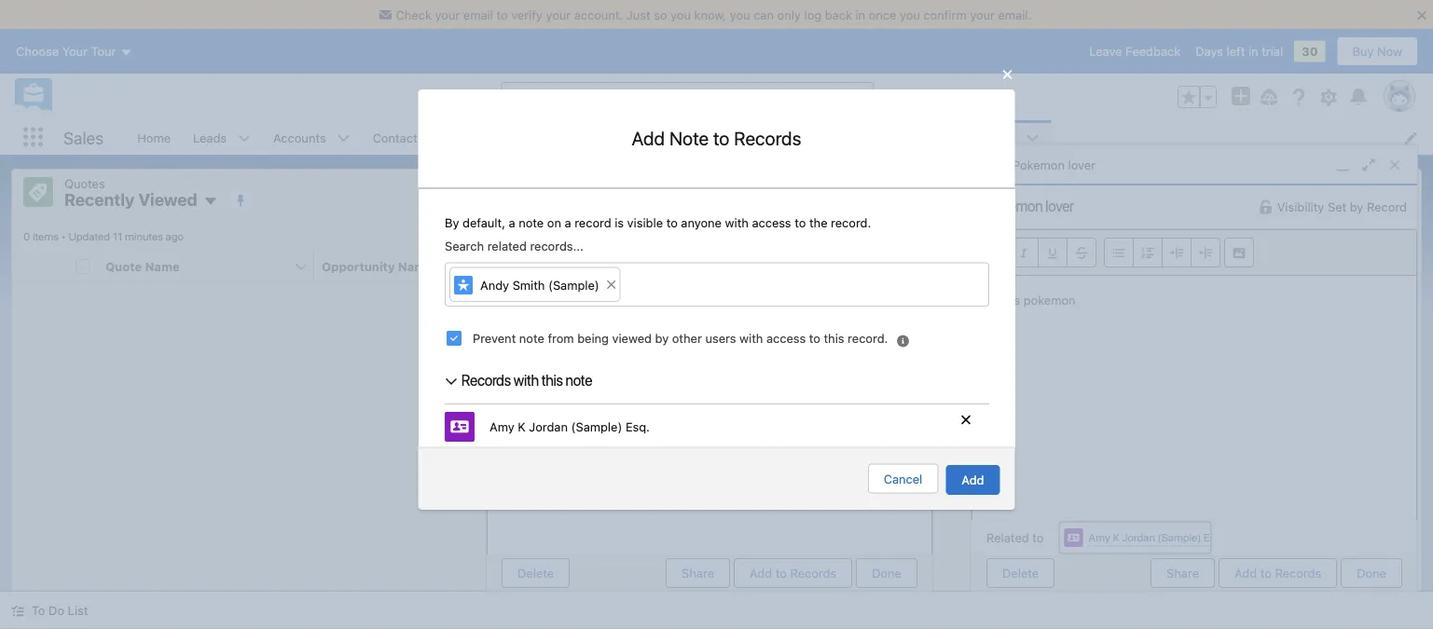 Task type: describe. For each thing, give the bounding box(es) containing it.
1 you from the left
[[671, 7, 691, 21]]

toolbar for pokemon
[[973, 230, 1417, 276]]

0 vertical spatial esq.
[[625, 420, 650, 434]]

buy now
[[1353, 44, 1403, 58]]

0 vertical spatial viewed
[[612, 331, 652, 345]]

contact image
[[1065, 529, 1083, 548]]

done button for knock
[[856, 559, 918, 589]]

expiration
[[745, 259, 806, 273]]

search related records...
[[444, 239, 583, 253]]

records with this note
[[461, 371, 592, 389]]

anyone
[[681, 215, 721, 229]]

confirm
[[924, 7, 967, 21]]

pokemon
[[1013, 158, 1065, 172]]

1 vertical spatial by
[[655, 331, 669, 345]]

cancel button
[[868, 464, 939, 494]]

name for opportunity name
[[398, 259, 433, 273]]

on
[[547, 215, 561, 229]]

quotes inside 'status'
[[738, 405, 779, 419]]

1 vertical spatial access
[[766, 331, 806, 345]]

opportunity name element
[[314, 251, 537, 282]]

records with this note button
[[444, 371, 592, 389]]

Prevent note from being viewed by other users with access to this record. checkbox
[[446, 331, 461, 346]]

by
[[444, 215, 459, 229]]

recently viewed
[[64, 190, 198, 210]]

0 items • updated 11 minutes ago
[[23, 230, 184, 243]]

to inside open sesame dialog
[[776, 567, 787, 581]]

leads link
[[182, 120, 238, 155]]

k inside dialog
[[1113, 531, 1120, 544]]

Search Recently Viewed list view. search field
[[967, 213, 1191, 243]]

share for loves pokemon
[[1167, 567, 1200, 581]]

3 your from the left
[[970, 7, 995, 21]]

check your email to verify your account. just so you know, you can only log back in once you confirm your email.
[[396, 7, 1032, 21]]

recently.
[[782, 405, 831, 419]]

(sample) inside "link"
[[548, 279, 599, 293]]

by inside pokemon lover dialog
[[1350, 200, 1364, 214]]

share button for knock knock
[[666, 559, 730, 589]]

delete status for pokemon
[[987, 559, 1151, 589]]

accounts link
[[262, 120, 337, 155]]

0 horizontal spatial this
[[541, 371, 563, 389]]

related
[[987, 531, 1030, 545]]

account.
[[574, 7, 623, 21]]

delete button for loves
[[987, 559, 1055, 589]]

1 vertical spatial quotes
[[64, 176, 105, 190]]

done for pokemon
[[1357, 567, 1387, 581]]

can
[[754, 7, 774, 21]]

dashboards link
[[758, 120, 848, 155]]

search...
[[538, 90, 588, 104]]

date
[[809, 259, 838, 273]]

quote name button
[[98, 251, 294, 281]]

0 horizontal spatial amy
[[489, 420, 514, 434]]

related to
[[987, 531, 1044, 545]]

jordan inside pokemon lover dialog
[[1123, 531, 1156, 544]]

andy
[[480, 279, 509, 293]]

add to records button for knock
[[734, 559, 853, 589]]

total price
[[1169, 259, 1233, 273]]

item number element
[[12, 251, 68, 282]]

esq. inside amy k jordan (sample) esq. link
[[1204, 531, 1225, 544]]

visibility set by record
[[1278, 200, 1408, 214]]

done for knock
[[872, 567, 902, 581]]

share for knock knock
[[682, 567, 715, 581]]

1 vertical spatial note
[[519, 331, 544, 345]]

do
[[49, 604, 64, 618]]

11
[[113, 230, 123, 243]]

1 vertical spatial in
[[1249, 44, 1259, 58]]

quote name
[[105, 259, 180, 273]]

share button for loves pokemon
[[1151, 559, 1215, 589]]

0
[[23, 230, 30, 243]]

smith
[[512, 279, 545, 293]]

sales
[[63, 128, 104, 148]]

3 you from the left
[[900, 7, 920, 21]]

visibility
[[1278, 200, 1325, 214]]

leave feedback link
[[1090, 44, 1181, 58]]

subtotal
[[957, 259, 1008, 273]]

list
[[68, 604, 88, 618]]

cell inside recently viewed|quotes|list view element
[[68, 251, 98, 282]]

prevent note from being viewed by other users with access to this record.
[[472, 331, 888, 345]]

pokemon lover dialog
[[971, 145, 1419, 592]]

verify
[[511, 7, 543, 21]]

quotes link
[[963, 120, 1027, 155]]

quotes list item
[[963, 120, 1051, 155]]

calendar
[[594, 131, 645, 145]]

days
[[1196, 44, 1224, 58]]

accounts
[[273, 131, 326, 145]]

leave
[[1090, 44, 1123, 58]]

to do list
[[32, 604, 88, 618]]

1 horizontal spatial this
[[824, 331, 844, 345]]

2 vertical spatial with
[[513, 371, 539, 389]]

being
[[577, 331, 609, 345]]

1 vertical spatial with
[[739, 331, 763, 345]]

price
[[1202, 259, 1233, 273]]

0 vertical spatial with
[[725, 215, 748, 229]]

trial
[[1262, 44, 1284, 58]]

text default image
[[11, 605, 24, 618]]

back
[[825, 7, 852, 21]]

amy k jordan (sample) esq. link
[[1089, 529, 1225, 547]]

search
[[444, 239, 484, 253]]

0 horizontal spatial jordan
[[529, 420, 568, 434]]

just
[[627, 7, 651, 21]]

cancel
[[884, 472, 923, 486]]

quotes inside list item
[[975, 131, 1015, 145]]

is
[[614, 215, 624, 229]]

syncing
[[534, 259, 582, 273]]

action image
[[1373, 251, 1422, 281]]

haven't
[[627, 405, 669, 419]]

lover
[[1069, 158, 1096, 172]]

records inside pokemon lover dialog
[[1276, 567, 1322, 581]]

done button for pokemon
[[1342, 559, 1403, 589]]

record
[[1367, 200, 1408, 214]]

syncing element
[[526, 251, 749, 282]]

add to records for loves pokemon
[[1235, 567, 1322, 581]]

subtotal element
[[950, 251, 1173, 282]]

add inside open sesame dialog
[[750, 567, 773, 581]]

opportunity name button
[[314, 251, 506, 281]]

quotes image
[[23, 177, 53, 207]]

opportunity
[[322, 259, 395, 273]]

delete for loves
[[1003, 567, 1039, 581]]

set
[[1328, 200, 1347, 214]]



Task type: vqa. For each thing, say whether or not it's contained in the screenshot.
the Jennifer
no



Task type: locate. For each thing, give the bounding box(es) containing it.
note left 'from'
[[519, 331, 544, 345]]

amy k jordan (sample) esq. down you
[[489, 420, 650, 434]]

k right contact image
[[1113, 531, 1120, 544]]

format body element inside pokemon lover dialog
[[1104, 238, 1221, 268]]

(sample) inside pokemon lover dialog
[[1158, 531, 1202, 544]]

0 horizontal spatial k
[[517, 420, 525, 434]]

done
[[872, 567, 902, 581], [1357, 567, 1387, 581]]

list
[[126, 120, 1434, 155]]

delete button
[[502, 559, 570, 589], [987, 559, 1055, 589]]

quotes right any
[[738, 405, 779, 419]]

done button inside open sesame dialog
[[856, 559, 918, 589]]

you right so
[[671, 7, 691, 21]]

delete for knock
[[518, 567, 554, 581]]

leave feedback
[[1090, 44, 1181, 58]]

action element
[[1373, 251, 1422, 282]]

record. right the
[[831, 215, 871, 229]]

esq.
[[625, 420, 650, 434], [1204, 531, 1225, 544]]

1 horizontal spatial k
[[1113, 531, 1120, 544]]

recently
[[64, 190, 135, 210]]

0 vertical spatial this
[[824, 331, 844, 345]]

0 vertical spatial (sample)
[[548, 279, 599, 293]]

record. down expiration date element
[[848, 331, 888, 345]]

0 vertical spatial quotes
[[975, 131, 1015, 145]]

search... button
[[501, 82, 875, 112]]

add to records button for pokemon
[[1219, 559, 1338, 589]]

amy k jordan (sample) esq. right contact image
[[1089, 531, 1225, 544]]

this down expiration date button
[[824, 331, 844, 345]]

1 add to records from the left
[[750, 567, 837, 581]]

0 horizontal spatial quotes
[[64, 176, 105, 190]]

quote name element
[[98, 251, 326, 282]]

home
[[137, 131, 171, 145]]

0 horizontal spatial name
[[145, 259, 180, 273]]

in
[[856, 7, 866, 21], [1249, 44, 1259, 58]]

2 vertical spatial (sample)
[[1158, 531, 1202, 544]]

days left in trial
[[1196, 44, 1284, 58]]

1 format body element from the left
[[619, 238, 736, 268]]

text default image
[[1259, 200, 1274, 215]]

Compose text text field
[[973, 276, 1417, 521]]

1 horizontal spatial format text element
[[980, 238, 1097, 268]]

expiration date element
[[738, 251, 961, 282]]

your left email. on the top right of the page
[[970, 7, 995, 21]]

by default, a note on a record is visible to anyone with access to the record.
[[444, 215, 871, 229]]

knock
[[580, 293, 616, 307]]

1 delete button from the left
[[502, 559, 570, 589]]

1 vertical spatial amy
[[1089, 531, 1111, 544]]

you haven't viewed any quotes recently. status
[[603, 403, 831, 440]]

contacts
[[373, 131, 424, 145]]

2 delete from the left
[[1003, 567, 1039, 581]]

delete button for knock
[[502, 559, 570, 589]]

1 vertical spatial (sample)
[[571, 420, 622, 434]]

format text element for knock
[[495, 238, 612, 268]]

1 a from the left
[[508, 215, 515, 229]]

none search field inside recently viewed|quotes|list view element
[[967, 213, 1191, 243]]

0 horizontal spatial share
[[682, 567, 715, 581]]

2 done button from the left
[[1342, 559, 1403, 589]]

1 done from the left
[[872, 567, 902, 581]]

knock
[[539, 293, 577, 307]]

share button inside pokemon lover dialog
[[1151, 559, 1215, 589]]

1 horizontal spatial format body element
[[1104, 238, 1221, 268]]

syncing button
[[526, 251, 717, 281]]

done button
[[856, 559, 918, 589], [1342, 559, 1403, 589]]

toolbar inside pokemon lover dialog
[[973, 230, 1417, 276]]

2 share button from the left
[[1151, 559, 1215, 589]]

to
[[497, 7, 508, 21], [714, 127, 730, 149], [666, 215, 678, 229], [794, 215, 806, 229], [809, 331, 820, 345], [1033, 531, 1044, 545], [776, 567, 787, 581], [1261, 567, 1272, 581]]

left
[[1227, 44, 1246, 58]]

2 format text element from the left
[[980, 238, 1097, 268]]

a right on
[[564, 215, 571, 229]]

your
[[435, 7, 460, 21], [546, 7, 571, 21], [970, 7, 995, 21]]

now
[[1378, 44, 1403, 58]]

add to records for knock knock
[[750, 567, 837, 581]]

delete status
[[502, 559, 666, 589], [987, 559, 1151, 589]]

in right back
[[856, 7, 866, 21]]

jordan down records with this note
[[529, 420, 568, 434]]

1 done button from the left
[[856, 559, 918, 589]]

0 vertical spatial in
[[856, 7, 866, 21]]

you right once
[[900, 7, 920, 21]]

1 add to records button from the left
[[734, 559, 853, 589]]

with down prevent
[[513, 371, 539, 389]]

1 horizontal spatial viewed
[[672, 405, 712, 419]]

2 delete button from the left
[[987, 559, 1055, 589]]

record
[[574, 215, 611, 229]]

1 horizontal spatial you
[[730, 7, 751, 21]]

note for a
[[518, 215, 544, 229]]

this
[[824, 331, 844, 345], [541, 371, 563, 389]]

2 you from the left
[[730, 7, 751, 21]]

0 horizontal spatial you
[[671, 7, 691, 21]]

done inside open sesame dialog
[[872, 567, 902, 581]]

visible
[[627, 215, 663, 229]]

email.
[[999, 7, 1032, 21]]

a
[[508, 215, 515, 229], [564, 215, 571, 229]]

0 horizontal spatial delete
[[518, 567, 554, 581]]

cell
[[68, 251, 98, 282]]

1 vertical spatial this
[[541, 371, 563, 389]]

the
[[809, 215, 827, 229]]

amy down records with this note "dropdown button"
[[489, 420, 514, 434]]

None search field
[[967, 213, 1191, 243]]

0 vertical spatial access
[[752, 215, 791, 229]]

add button
[[946, 465, 1000, 495]]

minutes
[[125, 230, 163, 243]]

format body element for knock
[[619, 238, 736, 268]]

so
[[654, 7, 667, 21]]

calendar link
[[583, 120, 656, 155]]

0 vertical spatial amy
[[489, 420, 514, 434]]

1 delete status from the left
[[502, 559, 666, 589]]

users
[[705, 331, 736, 345]]

2 a from the left
[[564, 215, 571, 229]]

add inside pokemon lover dialog
[[1235, 567, 1258, 581]]

leads
[[193, 131, 227, 145]]

feedback
[[1126, 44, 1181, 58]]

format text element for loves
[[980, 238, 1097, 268]]

loves pokemon
[[988, 293, 1076, 307]]

from
[[548, 331, 574, 345]]

0 horizontal spatial esq.
[[625, 420, 650, 434]]

1 share from the left
[[682, 567, 715, 581]]

forecasts link
[[681, 120, 758, 155]]

total
[[1169, 259, 1199, 273]]

0 horizontal spatial a
[[508, 215, 515, 229]]

contacts link
[[362, 120, 435, 155]]

(sample)
[[548, 279, 599, 293], [571, 420, 622, 434], [1158, 531, 1202, 544]]

note left on
[[518, 215, 544, 229]]

jordan right contact image
[[1123, 531, 1156, 544]]

records inside open sesame dialog
[[791, 567, 837, 581]]

1 your from the left
[[435, 7, 460, 21]]

2 vertical spatial note
[[565, 371, 592, 389]]

format body element inside open sesame dialog
[[619, 238, 736, 268]]

1 vertical spatial esq.
[[1204, 531, 1225, 544]]

subtotal button
[[950, 251, 1141, 281]]

1 horizontal spatial done button
[[1342, 559, 1403, 589]]

only
[[778, 7, 801, 21]]

2 horizontal spatial you
[[900, 7, 920, 21]]

check
[[396, 7, 432, 21]]

format text element inside open sesame dialog
[[495, 238, 612, 268]]

buy
[[1353, 44, 1374, 58]]

0 vertical spatial k
[[517, 420, 525, 434]]

0 horizontal spatial done button
[[856, 559, 918, 589]]

2 horizontal spatial quotes
[[975, 131, 1015, 145]]

select list display image
[[1240, 213, 1281, 243]]

done button inside pokemon lover dialog
[[1342, 559, 1403, 589]]

delete status for knock
[[502, 559, 666, 589]]

item number image
[[12, 251, 68, 281]]

1 horizontal spatial name
[[398, 259, 433, 273]]

amy k jordan (sample) esq. inside pokemon lover dialog
[[1089, 531, 1225, 544]]

•
[[61, 230, 66, 243]]

share inside open sesame dialog
[[682, 567, 715, 581]]

1 horizontal spatial done
[[1357, 567, 1387, 581]]

amy inside pokemon lover dialog
[[1089, 531, 1111, 544]]

1 vertical spatial jordan
[[1123, 531, 1156, 544]]

share inside pokemon lover dialog
[[1167, 567, 1200, 581]]

any
[[715, 405, 735, 419]]

None text field
[[487, 186, 664, 227], [972, 186, 1149, 227], [487, 186, 664, 227], [972, 186, 1149, 227]]

buy now button
[[1337, 36, 1419, 66]]

with right users
[[739, 331, 763, 345]]

2 name from the left
[[398, 259, 433, 273]]

1 horizontal spatial share button
[[1151, 559, 1215, 589]]

0 vertical spatial amy k jordan (sample) esq.
[[489, 420, 650, 434]]

delete status inside pokemon lover dialog
[[987, 559, 1151, 589]]

know,
[[695, 7, 727, 21]]

1 horizontal spatial quotes
[[738, 405, 779, 419]]

total price element
[[1161, 251, 1384, 282]]

recently viewed status
[[23, 230, 68, 243]]

add note to records
[[632, 127, 802, 149]]

by left other
[[655, 331, 669, 345]]

access
[[752, 215, 791, 229], [766, 331, 806, 345]]

1 horizontal spatial toolbar
[[973, 230, 1417, 276]]

1 horizontal spatial amy k jordan (sample) esq.
[[1089, 531, 1225, 544]]

to do list button
[[0, 592, 99, 630]]

2 horizontal spatial your
[[970, 7, 995, 21]]

add to records inside pokemon lover dialog
[[1235, 567, 1322, 581]]

1 share button from the left
[[666, 559, 730, 589]]

viewed
[[139, 190, 198, 210]]

1 vertical spatial record.
[[848, 331, 888, 345]]

0 horizontal spatial format body element
[[619, 238, 736, 268]]

2 vertical spatial quotes
[[738, 405, 779, 419]]

name
[[145, 259, 180, 273], [398, 259, 433, 273]]

other
[[672, 331, 702, 345]]

your left email
[[435, 7, 460, 21]]

1 vertical spatial amy k jordan (sample) esq.
[[1089, 531, 1225, 544]]

format text element inside pokemon lover dialog
[[980, 238, 1097, 268]]

email
[[463, 7, 493, 21]]

1 horizontal spatial add to records
[[1235, 567, 1322, 581]]

log
[[805, 7, 822, 21]]

0 horizontal spatial by
[[655, 331, 669, 345]]

format text element down on
[[495, 238, 612, 268]]

1 name from the left
[[145, 259, 180, 273]]

you
[[671, 7, 691, 21], [730, 7, 751, 21], [900, 7, 920, 21]]

1 vertical spatial k
[[1113, 531, 1120, 544]]

2 toolbar from the left
[[973, 230, 1417, 276]]

0 horizontal spatial delete status
[[502, 559, 666, 589]]

pokemon
[[1024, 293, 1076, 307]]

0 horizontal spatial your
[[435, 7, 460, 21]]

name for quote name
[[145, 259, 180, 273]]

access right users
[[766, 331, 806, 345]]

2 your from the left
[[546, 7, 571, 21]]

toolbar inside open sesame dialog
[[488, 230, 932, 276]]

Compose text text field
[[488, 276, 932, 555]]

amy right contact image
[[1089, 531, 1111, 544]]

opportunity name
[[322, 259, 433, 273]]

k down records with this note "dropdown button"
[[517, 420, 525, 434]]

list view controls image
[[1195, 213, 1236, 243]]

note for this
[[565, 371, 592, 389]]

0 vertical spatial by
[[1350, 200, 1364, 214]]

done inside pokemon lover dialog
[[1357, 567, 1387, 581]]

calendar list item
[[583, 120, 681, 155]]

recently viewed|quotes|list view element
[[11, 169, 1423, 592]]

1 horizontal spatial in
[[1249, 44, 1259, 58]]

2 add to records button from the left
[[1219, 559, 1338, 589]]

jordan
[[529, 420, 568, 434], [1123, 531, 1156, 544]]

0 horizontal spatial add to records
[[750, 567, 837, 581]]

add to records inside open sesame dialog
[[750, 567, 837, 581]]

0 horizontal spatial share button
[[666, 559, 730, 589]]

this down 'from'
[[541, 371, 563, 389]]

quote
[[105, 259, 142, 273]]

viewed right being
[[612, 331, 652, 345]]

note down being
[[565, 371, 592, 389]]

in right left on the right of page
[[1249, 44, 1259, 58]]

quotes down sales
[[64, 176, 105, 190]]

delete inside open sesame dialog
[[518, 567, 554, 581]]

2 add to records from the left
[[1235, 567, 1322, 581]]

format body element for pokemon
[[1104, 238, 1221, 268]]

delete status inside open sesame dialog
[[502, 559, 666, 589]]

1 horizontal spatial a
[[564, 215, 571, 229]]

note
[[670, 127, 709, 149]]

toolbar for knock
[[488, 230, 932, 276]]

2 format body element from the left
[[1104, 238, 1221, 268]]

share button inside open sesame dialog
[[666, 559, 730, 589]]

a up search related records...
[[508, 215, 515, 229]]

quotes up the pokemon
[[975, 131, 1015, 145]]

0 vertical spatial jordan
[[529, 420, 568, 434]]

delete inside pokemon lover dialog
[[1003, 567, 1039, 581]]

0 horizontal spatial add to records button
[[734, 559, 853, 589]]

0 vertical spatial record.
[[831, 215, 871, 229]]

access up expiration
[[752, 215, 791, 229]]

forecasts
[[692, 131, 747, 145]]

by right set
[[1350, 200, 1364, 214]]

you
[[603, 405, 624, 419]]

1 horizontal spatial by
[[1350, 200, 1364, 214]]

1 horizontal spatial add to records button
[[1219, 559, 1338, 589]]

1 horizontal spatial esq.
[[1204, 531, 1225, 544]]

you haven't viewed any quotes recently.
[[603, 405, 831, 419]]

accounts list item
[[262, 120, 362, 155]]

your right verify
[[546, 7, 571, 21]]

format text element up loves pokemon
[[980, 238, 1097, 268]]

records
[[734, 127, 802, 149], [461, 371, 511, 389], [791, 567, 837, 581], [1276, 567, 1322, 581]]

viewed left any
[[672, 405, 712, 419]]

1 delete from the left
[[518, 567, 554, 581]]

0 horizontal spatial viewed
[[612, 331, 652, 345]]

format text element
[[495, 238, 612, 268], [980, 238, 1097, 268]]

list containing home
[[126, 120, 1434, 155]]

1 horizontal spatial jordan
[[1123, 531, 1156, 544]]

open sesame dialog
[[486, 145, 934, 603]]

0 horizontal spatial delete button
[[502, 559, 570, 589]]

0 horizontal spatial format text element
[[495, 238, 612, 268]]

pokemon lover
[[1013, 158, 1096, 172]]

1 horizontal spatial share
[[1167, 567, 1200, 581]]

records...
[[530, 239, 583, 253]]

1 format text element from the left
[[495, 238, 612, 268]]

0 horizontal spatial toolbar
[[488, 230, 932, 276]]

ago
[[166, 230, 184, 243]]

leads list item
[[182, 120, 262, 155]]

0 vertical spatial note
[[518, 215, 544, 229]]

amy
[[489, 420, 514, 434], [1089, 531, 1111, 544]]

1 vertical spatial viewed
[[672, 405, 712, 419]]

1 horizontal spatial delete status
[[987, 559, 1151, 589]]

updated
[[68, 230, 110, 243]]

toolbar
[[488, 230, 932, 276], [973, 230, 1417, 276]]

format body element
[[619, 238, 736, 268], [1104, 238, 1221, 268]]

0 horizontal spatial done
[[872, 567, 902, 581]]

with right the anyone
[[725, 215, 748, 229]]

expiration date button
[[738, 251, 929, 281]]

1 horizontal spatial delete
[[1003, 567, 1039, 581]]

2 share from the left
[[1167, 567, 1200, 581]]

related
[[487, 239, 526, 253]]

items
[[33, 230, 59, 243]]

home link
[[126, 120, 182, 155]]

group
[[1178, 86, 1217, 108]]

1 horizontal spatial amy
[[1089, 531, 1111, 544]]

1 horizontal spatial your
[[546, 7, 571, 21]]

viewed inside "you haven't viewed any quotes recently." 'status'
[[672, 405, 712, 419]]

1 horizontal spatial delete button
[[987, 559, 1055, 589]]

2 delete status from the left
[[987, 559, 1151, 589]]

1 toolbar from the left
[[488, 230, 932, 276]]

you left can
[[730, 7, 751, 21]]

2 done from the left
[[1357, 567, 1387, 581]]

add inside button
[[962, 473, 985, 487]]

0 horizontal spatial amy k jordan (sample) esq.
[[489, 420, 650, 434]]

total price button
[[1161, 251, 1353, 281]]

0 horizontal spatial in
[[856, 7, 866, 21]]



